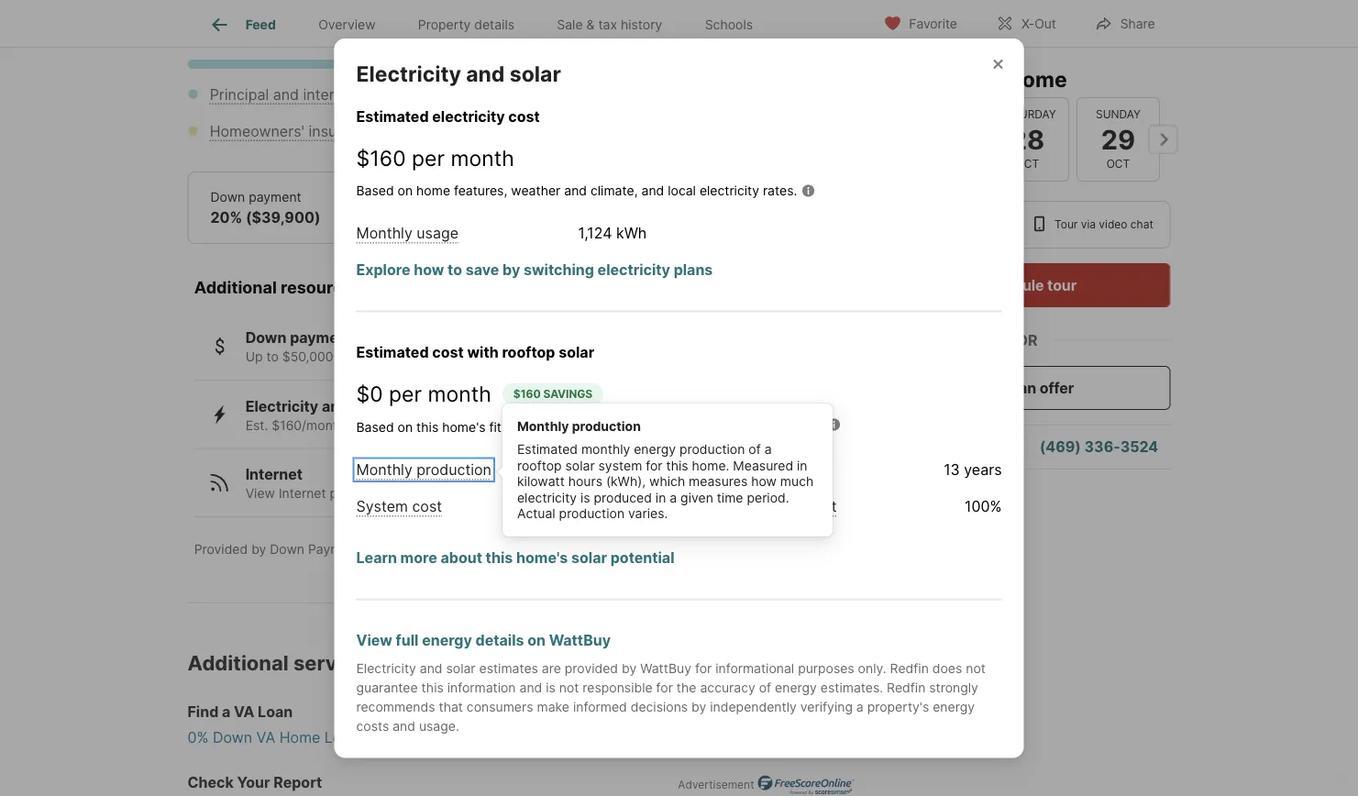 Task type: describe. For each thing, give the bounding box(es) containing it.
down inside down payment 20% ($39,900)
[[210, 190, 245, 205]]

2 advertisement from the top
[[678, 779, 754, 792]]

estimated
[[562, 419, 622, 435]]

solar down down payment assistance up to $50,000 available from 20 programs
[[352, 398, 388, 416]]

provided
[[565, 661, 618, 676]]

produced
[[594, 490, 652, 505]]

$160 for $160  savings
[[513, 387, 541, 400]]

approved
[[756, 7, 823, 25]]

$160  per month
[[356, 145, 514, 170]]

period.
[[747, 490, 789, 505]]

quote
[[403, 729, 445, 747]]

programs
[[445, 350, 502, 365]]

monthly production
[[356, 461, 492, 479]]

recommends
[[356, 699, 435, 715]]

$0  per month
[[356, 381, 491, 407]]

check
[[188, 774, 234, 792]]

tour via video chat
[[1055, 218, 1154, 231]]

solar up payback
[[728, 419, 757, 435]]

for inside monthly production estimated monthly energy production of a rooftop solar system for this home. measured in kilowatt hours (kwh), which measures how much electricity is produced in a given time period. actual production varies.
[[646, 458, 663, 473]]

check your report
[[188, 774, 322, 792]]

$160 inside electricity and solar est. $160/month, save                  $160 with rooftop solar
[[384, 418, 414, 434]]

home inside find a va loan 0% down va home loans: get quote
[[280, 729, 320, 747]]

by right provided
[[251, 542, 266, 557]]

and down recommends on the left bottom
[[393, 718, 415, 734]]

0 vertical spatial cost
[[508, 107, 540, 125]]

via
[[1081, 218, 1096, 231]]

1,124 kwh for monthly usage
[[578, 224, 647, 242]]

price
[[433, 190, 464, 205]]

internet view internet plans and providers available for this home
[[245, 466, 589, 502]]

$0
[[356, 381, 383, 407]]

how inside monthly production estimated monthly energy production of a rooftop solar system for this home. measured in kilowatt hours (kwh), which measures how much electricity is produced in a given time period. actual production varies.
[[751, 474, 777, 489]]

consumers
[[467, 699, 533, 715]]

solar inside the electricity and solar estimates are provided by wattbuy for informational purposes only. redfin does not guarantee this information and is not responsible for the accuracy of energy estimates. redfin strongly recommends that consumers make informed decisions by independently verifying a property's energy costs and usage.
[[446, 661, 476, 676]]

feed
[[245, 17, 276, 32]]

view inside internet view internet plans and providers available for this home
[[245, 486, 275, 502]]

view inside electricity and solar dialog
[[356, 631, 392, 649]]

per for $0
[[389, 381, 422, 407]]

energy inside monthly production estimated monthly energy production of a rooftop solar system for this home. measured in kilowatt hours (kwh), which measures how much electricity is produced in a given time period. actual production varies.
[[634, 442, 676, 457]]

electricity and solar estimates are provided by wattbuy for informational purposes only. redfin does not guarantee this information and is not responsible for the accuracy of energy estimates. redfin strongly recommends that consumers make informed decisions by independently verifying a property's energy costs and usage.
[[356, 661, 986, 734]]

overview tab
[[297, 3, 397, 47]]

by left switching
[[503, 261, 520, 279]]

(kwh),
[[606, 474, 646, 489]]

start an offer
[[980, 379, 1074, 397]]

details for property details
[[474, 17, 515, 32]]

on for this
[[398, 419, 413, 435]]

20%
[[210, 209, 242, 227]]

a down which
[[670, 490, 677, 505]]

0 vertical spatial rooftop
[[502, 343, 555, 361]]

estimated for estimated electricity cost
[[356, 107, 429, 125]]

0 vertical spatial home
[[1009, 66, 1067, 92]]

and inside electricity and solar element
[[466, 60, 505, 86]]

schedule tour
[[978, 276, 1077, 294]]

336-
[[1085, 438, 1121, 456]]

plans inside internet view internet plans and providers available for this home
[[330, 486, 362, 502]]

fit
[[489, 419, 502, 435]]

sale
[[557, 17, 583, 32]]

0 vertical spatial internet
[[245, 466, 303, 484]]

loans:
[[325, 729, 370, 747]]

by down the
[[692, 699, 707, 715]]

a inside the electricity and solar estimates are provided by wattbuy for informational purposes only. redfin does not guarantee this information and is not responsible for the accuracy of energy estimates. redfin strongly recommends that consumers make informed decisions by independently verifying a property's energy costs and usage.
[[857, 699, 864, 715]]

homeowners' insurance
[[210, 123, 376, 140]]

2 vertical spatial on
[[528, 631, 546, 649]]

20
[[425, 350, 441, 365]]

rooftop for estimated
[[517, 458, 562, 473]]

system cost
[[356, 497, 442, 515]]

payment for 20%
[[249, 190, 302, 205]]

0 vertical spatial in
[[797, 458, 808, 473]]

29
[[1101, 123, 1135, 155]]

report
[[274, 774, 322, 792]]

solar left solar,
[[496, 418, 525, 434]]

verifying
[[801, 699, 853, 715]]

0%
[[188, 729, 209, 747]]

month for $1,648 per month
[[318, 1, 394, 30]]

energy right full
[[422, 631, 472, 649]]

with inside electricity and solar dialog
[[467, 343, 499, 361]]

decisions
[[631, 699, 688, 715]]

by up "responsible"
[[622, 661, 637, 676]]

production up the monthly
[[572, 418, 641, 434]]

start an offer button
[[884, 366, 1171, 410]]

information
[[447, 680, 516, 695]]

monthly for monthly production estimated monthly energy production of a rooftop solar system for this home. measured in kilowatt hours (kwh), which measures how much electricity is produced in a given time period. actual production varies.
[[517, 418, 569, 434]]

usage.
[[419, 718, 459, 734]]

additional resources
[[194, 278, 362, 298]]

production down 'hours'
[[559, 506, 625, 521]]

$146
[[480, 123, 515, 140]]

home inside the home price $199,500
[[394, 190, 430, 205]]

schools
[[705, 17, 753, 32]]

usage,
[[625, 419, 666, 435]]

electricity and solar dialog
[[334, 38, 1024, 758]]

28
[[1010, 123, 1044, 155]]

measured
[[733, 458, 793, 473]]

details inside electricity and solar dialog
[[476, 631, 524, 649]]

property for property details
[[418, 17, 471, 32]]

learn
[[356, 549, 397, 567]]

based for based on home features, weather and climate, and local electricity rates.
[[356, 183, 394, 198]]

monthly for monthly usage
[[356, 224, 413, 242]]

estimates
[[479, 661, 538, 676]]

strongly
[[929, 680, 979, 695]]

electricity for electricity and solar estimates are provided by wattbuy for informational purposes only. redfin does not guarantee this information and is not responsible for the accuracy of energy estimates. redfin strongly recommends that consumers make informed decisions by independently verifying a property's energy costs and usage.
[[356, 661, 416, 676]]

1,124 kwh for monthly production
[[578, 461, 647, 479]]

estimated cost with rooftop solar
[[356, 343, 595, 361]]

energy down purposes
[[775, 680, 817, 695]]

electricity for electricity and solar est. $160/month, save                  $160 with rooftop solar
[[245, 398, 318, 416]]

saturday
[[999, 108, 1056, 121]]

down inside down payment assistance up to $50,000 available from 20 programs
[[245, 329, 287, 347]]

home inside electricity and solar dialog
[[416, 183, 450, 198]]

principal and interest link
[[210, 86, 356, 104]]

system
[[599, 458, 642, 473]]

tour for schedule
[[1048, 276, 1077, 294]]

sale & tax history tab
[[536, 3, 684, 47]]

energy needs met
[[711, 497, 837, 515]]

($39,900)
[[246, 209, 321, 227]]

property details tab
[[397, 3, 536, 47]]

about
[[441, 549, 482, 567]]

0 horizontal spatial in
[[656, 490, 666, 505]]

and right usage,
[[669, 419, 692, 435]]

to inside electricity and solar dialog
[[448, 261, 462, 279]]

solar left potential
[[571, 549, 607, 567]]

schools tab
[[684, 3, 774, 47]]

provided by down payment resource, wattbuy, and allconnect
[[194, 542, 579, 557]]

tab list containing feed
[[188, 0, 789, 47]]

a inside find a va loan 0% down va home loans: get quote
[[222, 703, 231, 721]]

and up "8.21%"
[[642, 183, 664, 198]]

property's
[[867, 699, 929, 715]]

1 vertical spatial redfin
[[887, 680, 926, 695]]

kwh for usage
[[616, 224, 647, 242]]

that
[[439, 699, 463, 715]]

electricity left rates.
[[700, 183, 759, 198]]

learn more about this home's solar potential
[[356, 549, 675, 567]]

estimated inside monthly production estimated monthly energy production of a rooftop solar system for this home. measured in kilowatt hours (kwh), which measures how much electricity is produced in a given time period. actual production varies.
[[517, 442, 578, 457]]

down payment 20% ($39,900)
[[210, 190, 321, 227]]

x-out
[[1022, 16, 1056, 32]]

energy
[[711, 497, 760, 515]]

1 horizontal spatial va
[[256, 729, 275, 747]]

payment
[[308, 542, 361, 557]]

system cost link
[[356, 497, 442, 515]]

solar up savings
[[559, 343, 595, 361]]

1 horizontal spatial home's
[[516, 549, 568, 567]]

system
[[356, 497, 408, 515]]

tour via video chat option
[[1017, 201, 1171, 249]]

potential
[[611, 549, 675, 567]]

0 vertical spatial not
[[966, 661, 986, 676]]

favorite button
[[868, 4, 973, 42]]

savings
[[543, 387, 593, 400]]

insurance
[[309, 123, 376, 140]]

next image
[[1149, 125, 1178, 154]]

efficiency.
[[761, 419, 823, 435]]

0 horizontal spatial wattbuy
[[549, 631, 611, 649]]

$24,157
[[593, 497, 647, 515]]

guarantee
[[356, 680, 418, 695]]

1 vertical spatial not
[[559, 680, 579, 695]]

allconnect
[[513, 542, 579, 557]]

of inside the electricity and solar estimates are provided by wattbuy for informational purposes only. redfin does not guarantee this information and is not responsible for the accuracy of energy estimates. redfin strongly recommends that consumers make informed decisions by independently verifying a property's energy costs and usage.
[[759, 680, 772, 695]]

available for assistance
[[337, 350, 390, 365]]

this inside monthly production estimated monthly energy production of a rooftop solar system for this home. measured in kilowatt hours (kwh), which measures how much electricity is produced in a given time period. actual production varies.
[[666, 458, 689, 473]]

oct for 28
[[1016, 157, 1039, 171]]

and inside internet view internet plans and providers available for this home
[[366, 486, 388, 502]]

wattbuy inside the electricity and solar estimates are provided by wattbuy for informational purposes only. redfin does not guarantee this information and is not responsible for the accuracy of energy estimates. redfin strongly recommends that consumers make informed decisions by independently verifying a property's energy costs and usage.
[[640, 661, 692, 676]]

this down $0  per month
[[416, 419, 439, 435]]

13 years
[[944, 461, 1002, 479]]

energy needs met link
[[711, 497, 837, 515]]

assistance
[[356, 329, 434, 347]]

providers
[[392, 486, 449, 502]]

production up home.
[[680, 442, 745, 457]]

this right about
[[486, 549, 513, 567]]

electricity down fixed, at the left of page
[[598, 261, 670, 279]]

informational
[[716, 661, 794, 676]]

tax
[[598, 17, 617, 32]]

and right about
[[486, 542, 509, 557]]

estimated electricity cost
[[356, 107, 540, 125]]



Task type: locate. For each thing, give the bounding box(es) containing it.
0 vertical spatial based
[[356, 183, 394, 198]]

solar,
[[526, 419, 558, 435]]

loan inside loan details 30-yr fixed, 8.21%
[[552, 190, 581, 205]]

2 1,124 from the top
[[578, 461, 612, 479]]

to down usage
[[448, 261, 462, 279]]

tour via video chat list box
[[884, 201, 1171, 249]]

1 horizontal spatial home
[[394, 190, 430, 205]]

rooftop up $160  savings
[[502, 343, 555, 361]]

0 horizontal spatial home
[[280, 729, 320, 747]]

$160  savings
[[513, 387, 593, 400]]

electricity and solar element
[[356, 38, 583, 87]]

details right "reset" popup button
[[474, 17, 515, 32]]

va right find
[[234, 703, 254, 721]]

down inside find a va loan 0% down va home loans: get quote
[[213, 729, 252, 747]]

this up the saturday
[[965, 66, 1004, 92]]

property up electricity and solar element
[[418, 17, 471, 32]]

monthly up system
[[356, 461, 413, 479]]

electricity for electricity and solar
[[356, 60, 461, 86]]

estimated for estimated cost with rooftop solar
[[356, 343, 429, 361]]

1 vertical spatial home
[[280, 729, 320, 747]]

loan inside find a va loan 0% down va home loans: get quote
[[258, 703, 293, 721]]

home's left fit
[[442, 419, 486, 435]]

how
[[414, 261, 444, 279], [751, 474, 777, 489]]

oct down 29
[[1106, 157, 1130, 171]]

0 vertical spatial home's
[[442, 419, 486, 435]]

tab list
[[188, 0, 789, 47]]

to inside down payment assistance up to $50,000 available from 20 programs
[[266, 350, 279, 365]]

2 vertical spatial cost
[[412, 497, 442, 515]]

home up report
[[280, 729, 320, 747]]

electricity down kilowatt
[[517, 490, 577, 505]]

tour for go
[[918, 66, 960, 92]]

plans inside electricity and solar dialog
[[674, 261, 713, 279]]

1 horizontal spatial plans
[[674, 261, 713, 279]]

per up the price
[[412, 145, 445, 170]]

get pre-approved
[[697, 7, 823, 25]]

month for $160  per month
[[451, 145, 514, 170]]

details inside property details tab
[[474, 17, 515, 32]]

monthly up explore
[[356, 224, 413, 242]]

0 vertical spatial available
[[337, 350, 390, 365]]

loan down additional services
[[258, 703, 293, 721]]

is inside monthly production estimated monthly energy production of a rooftop solar system for this home. measured in kilowatt hours (kwh), which measures how much electricity is produced in a given time period. actual production varies.
[[581, 490, 590, 505]]

oct for 29
[[1106, 157, 1130, 171]]

of down informational
[[759, 680, 772, 695]]

on for home
[[398, 183, 413, 198]]

1 vertical spatial home
[[416, 183, 450, 198]]

electricity inside electricity and solar est. $160/month, save                  $160 with rooftop solar
[[245, 398, 318, 416]]

additional for additional services
[[188, 651, 289, 676]]

and up that
[[420, 661, 443, 676]]

property taxes
[[550, 86, 652, 104]]

1 vertical spatial on
[[398, 419, 413, 435]]

oct inside saturday 28 oct
[[1016, 157, 1039, 171]]

internet up payment
[[279, 486, 326, 502]]

cost for system cost
[[412, 497, 442, 515]]

$1,648
[[188, 1, 268, 30]]

period
[[775, 461, 819, 479]]

2 vertical spatial estimated
[[517, 442, 578, 457]]

0 horizontal spatial save
[[352, 418, 380, 434]]

switching
[[524, 261, 594, 279]]

monthly usage link
[[356, 224, 459, 242]]

share
[[1121, 16, 1155, 32]]

solar up information
[[446, 661, 476, 676]]

pre-
[[726, 7, 756, 25]]

additional for additional resources
[[194, 278, 277, 298]]

hours
[[568, 474, 603, 489]]

1 horizontal spatial is
[[581, 490, 590, 505]]

0 vertical spatial property
[[418, 17, 471, 32]]

cost down $1,194
[[508, 107, 540, 125]]

of up measured
[[749, 442, 761, 457]]

history
[[621, 17, 663, 32]]

down left payment
[[270, 542, 305, 557]]

0 vertical spatial loan
[[552, 190, 581, 205]]

0 vertical spatial 1,124
[[578, 224, 612, 242]]

a down estimates.
[[857, 699, 864, 715]]

va up check your report
[[256, 729, 275, 747]]

1 horizontal spatial loan
[[552, 190, 581, 205]]

your
[[237, 774, 270, 792]]

0 vertical spatial plans
[[674, 261, 713, 279]]

internet
[[245, 466, 303, 484], [279, 486, 326, 502]]

1 based from the top
[[356, 183, 394, 198]]

with down $0  per month
[[418, 418, 444, 434]]

1 vertical spatial get
[[374, 729, 399, 747]]

how down measured
[[751, 474, 777, 489]]

advertisement down accuracy
[[678, 708, 754, 722]]

save inside electricity and solar est. $160/month, save                  $160 with rooftop solar
[[352, 418, 380, 434]]

payment inside down payment 20% ($39,900)
[[249, 190, 302, 205]]

payment inside down payment assistance up to $50,000 available from 20 programs
[[290, 329, 353, 347]]

this inside the electricity and solar estimates are provided by wattbuy for informational purposes only. redfin does not guarantee this information and is not responsible for the accuracy of energy estimates. redfin strongly recommends that consumers make informed decisions by independently verifying a property's energy costs and usage.
[[422, 680, 444, 695]]

0 vertical spatial payment
[[249, 190, 302, 205]]

available right providers
[[453, 486, 506, 502]]

0 vertical spatial month
[[318, 1, 394, 30]]

month for $0  per month
[[428, 381, 491, 407]]

schedule
[[978, 276, 1044, 294]]

100%
[[965, 497, 1002, 515]]

view up provided
[[245, 486, 275, 502]]

informed
[[573, 699, 627, 715]]

homeowners'
[[210, 123, 305, 140]]

1 vertical spatial loan
[[258, 703, 293, 721]]

0 vertical spatial wattbuy
[[549, 631, 611, 649]]

1 vertical spatial estimated
[[356, 343, 429, 361]]

0 vertical spatial local
[[668, 183, 696, 198]]

to right "up" in the left of the page
[[266, 350, 279, 365]]

0 horizontal spatial va
[[234, 703, 254, 721]]

details for loan details 30-yr fixed, 8.21%
[[585, 190, 625, 205]]

down payment assistance up to $50,000 available from 20 programs
[[245, 329, 502, 365]]

0 vertical spatial on
[[398, 183, 413, 198]]

0 vertical spatial additional
[[194, 278, 277, 298]]

1 oct from the left
[[1016, 157, 1039, 171]]

of inside monthly production estimated monthly energy production of a rooftop solar system for this home. measured in kilowatt hours (kwh), which measures how much electricity is produced in a given time period. actual production varies.
[[749, 442, 761, 457]]

$160 down insurance
[[356, 145, 406, 170]]

$160/month,
[[272, 418, 349, 434]]

0 vertical spatial how
[[414, 261, 444, 279]]

based for based on this home's fit for solar, estimated usage, and local solar efficiency.
[[356, 419, 394, 435]]

details up estimates in the bottom of the page
[[476, 631, 524, 649]]

for up which
[[646, 458, 663, 473]]

2 vertical spatial $160
[[384, 418, 414, 434]]

make
[[537, 699, 570, 715]]

property details
[[418, 17, 515, 32]]

1 1,124 from the top
[[578, 224, 612, 242]]

1 vertical spatial per
[[412, 145, 445, 170]]

1 horizontal spatial in
[[797, 458, 808, 473]]

home's
[[442, 419, 486, 435], [516, 549, 568, 567]]

1 horizontal spatial wattbuy
[[640, 661, 692, 676]]

1,124 right 30-
[[578, 224, 612, 242]]

1 horizontal spatial available
[[453, 486, 506, 502]]

interest
[[303, 86, 356, 104]]

1 horizontal spatial tour
[[1048, 276, 1077, 294]]

payment for assistance
[[290, 329, 353, 347]]

production up providers
[[417, 461, 492, 479]]

get inside find a va loan 0% down va home loans: get quote
[[374, 729, 399, 747]]

advertisement down the independently
[[678, 779, 754, 792]]

loan details 30-yr fixed, 8.21%
[[552, 190, 682, 227]]

2 1,124 kwh from the top
[[578, 461, 647, 479]]

services
[[293, 651, 378, 676]]

for up decisions
[[656, 680, 673, 695]]

1 horizontal spatial property
[[550, 86, 610, 104]]

down up "up" in the left of the page
[[245, 329, 287, 347]]

3524
[[1121, 438, 1159, 456]]

redfin up 'property's'
[[887, 680, 926, 695]]

not right does
[[966, 661, 986, 676]]

$160
[[356, 145, 406, 170], [513, 387, 541, 400], [384, 418, 414, 434]]

home up the $199,500
[[394, 190, 430, 205]]

a up measured
[[765, 442, 772, 457]]

and
[[466, 60, 505, 86], [273, 86, 299, 104], [564, 183, 587, 198], [642, 183, 664, 198], [322, 398, 349, 416], [669, 419, 692, 435], [366, 486, 388, 502], [486, 542, 509, 557], [420, 661, 443, 676], [520, 680, 542, 695], [393, 718, 415, 734]]

costs
[[356, 718, 389, 734]]

wattbuy up the
[[640, 661, 692, 676]]

month up interest
[[318, 1, 394, 30]]

0 horizontal spatial how
[[414, 261, 444, 279]]

0 vertical spatial is
[[581, 490, 590, 505]]

how down usage
[[414, 261, 444, 279]]

cost down monthly production
[[412, 497, 442, 515]]

1 kwh from the top
[[616, 224, 647, 242]]

for right fit
[[505, 419, 522, 435]]

electricity
[[356, 60, 461, 86], [245, 398, 318, 416], [356, 661, 416, 676]]

with inside electricity and solar est. $160/month, save                  $160 with rooftop solar
[[418, 418, 444, 434]]

1 vertical spatial kwh
[[616, 461, 647, 479]]

time
[[717, 490, 743, 505]]

1 vertical spatial of
[[759, 680, 772, 695]]

electricity up est.
[[245, 398, 318, 416]]

and up homeowners' insurance
[[273, 86, 299, 104]]

rooftop for solar
[[447, 418, 492, 434]]

cost for estimated cost with rooftop solar
[[432, 343, 464, 361]]

payment up the ($39,900)
[[249, 190, 302, 205]]

available for internet
[[453, 486, 506, 502]]

estimated up $0
[[356, 343, 429, 361]]

electricity inside the electricity and solar estimates are provided by wattbuy for informational purposes only. redfin does not guarantee this information and is not responsible for the accuracy of energy estimates. redfin strongly recommends that consumers make informed decisions by independently verifying a property's energy costs and usage.
[[356, 661, 416, 676]]

available inside down payment assistance up to $50,000 available from 20 programs
[[337, 350, 390, 365]]

1 vertical spatial tour
[[1048, 276, 1077, 294]]

1 advertisement from the top
[[678, 708, 754, 722]]

0 horizontal spatial available
[[337, 350, 390, 365]]

8.21%
[[639, 209, 682, 227]]

1 vertical spatial monthly
[[517, 418, 569, 434]]

kwh down climate,
[[616, 224, 647, 242]]

2 vertical spatial month
[[428, 381, 491, 407]]

1 vertical spatial $160
[[513, 387, 541, 400]]

1 vertical spatial home's
[[516, 549, 568, 567]]

per for $1,648
[[274, 1, 313, 30]]

start
[[980, 379, 1016, 397]]

cost
[[508, 107, 540, 125], [432, 343, 464, 361], [412, 497, 442, 515]]

given
[[681, 490, 713, 505]]

solar inside monthly production estimated monthly energy production of a rooftop solar system for this home. measured in kilowatt hours (kwh), which measures how much electricity is produced in a given time period. actual production varies.
[[565, 458, 595, 473]]

0 vertical spatial view
[[245, 486, 275, 502]]

actual
[[517, 506, 556, 521]]

2 vertical spatial rooftop
[[517, 458, 562, 473]]

monthly for monthly production
[[356, 461, 413, 479]]

0 horizontal spatial home's
[[442, 419, 486, 435]]

property for property taxes
[[550, 86, 610, 104]]

rooftop inside electricity and solar est. $160/month, save                  $160 with rooftop solar
[[447, 418, 492, 434]]

tour right schedule
[[1048, 276, 1077, 294]]

0 vertical spatial va
[[234, 703, 254, 721]]

solar
[[510, 60, 561, 86], [559, 343, 595, 361], [352, 398, 388, 416], [496, 418, 525, 434], [728, 419, 757, 435], [565, 458, 595, 473], [571, 549, 607, 567], [446, 661, 476, 676]]

based on home features, weather and climate, and local electricity rates.
[[356, 183, 797, 198]]

sale & tax history
[[557, 17, 663, 32]]

1 horizontal spatial with
[[467, 343, 499, 361]]

this up which
[[666, 458, 689, 473]]

up
[[245, 350, 263, 365]]

per left the overview
[[274, 1, 313, 30]]

1 1,124 kwh from the top
[[578, 224, 647, 242]]

0 vertical spatial get
[[697, 7, 723, 25]]

home price $199,500
[[394, 190, 464, 227]]

0 horizontal spatial to
[[266, 350, 279, 365]]

and down property details tab
[[466, 60, 505, 86]]

0 horizontal spatial not
[[559, 680, 579, 695]]

details inside loan details 30-yr fixed, 8.21%
[[585, 190, 625, 205]]

for up actual
[[509, 486, 526, 502]]

responsible
[[583, 680, 653, 695]]

get inside "button"
[[697, 7, 723, 25]]

local up home.
[[696, 419, 724, 435]]

x-
[[1022, 16, 1035, 32]]

rates.
[[763, 183, 797, 198]]

1 vertical spatial month
[[451, 145, 514, 170]]

for up the
[[695, 661, 712, 676]]

1 vertical spatial va
[[256, 729, 275, 747]]

1 vertical spatial additional
[[188, 651, 289, 676]]

1 horizontal spatial view
[[356, 631, 392, 649]]

is down are
[[546, 680, 556, 695]]

home up the saturday
[[1009, 66, 1067, 92]]

1 vertical spatial wattbuy
[[640, 661, 692, 676]]

on down $0  per month
[[398, 419, 413, 435]]

estimated
[[356, 107, 429, 125], [356, 343, 429, 361], [517, 442, 578, 457]]

1 vertical spatial 1,124
[[578, 461, 612, 479]]

monthly inside monthly production estimated monthly energy production of a rooftop solar system for this home. measured in kilowatt hours (kwh), which measures how much electricity is produced in a given time period. actual production varies.
[[517, 418, 569, 434]]

only.
[[858, 661, 887, 676]]

schedule tour button
[[884, 263, 1171, 307]]

0 vertical spatial advertisement
[[678, 708, 754, 722]]

rooftop inside monthly production estimated monthly energy production of a rooftop solar system for this home. measured in kilowatt hours (kwh), which measures how much electricity is produced in a given time period. actual production varies.
[[517, 458, 562, 473]]

local up "8.21%"
[[668, 183, 696, 198]]

0 vertical spatial kwh
[[616, 224, 647, 242]]

electricity and solar
[[356, 60, 561, 86]]

None button
[[895, 96, 978, 183], [986, 97, 1069, 182], [1076, 97, 1160, 182], [895, 96, 978, 183], [986, 97, 1069, 182], [1076, 97, 1160, 182]]

this up that
[[422, 680, 444, 695]]

home up actual
[[555, 486, 589, 502]]

taxes
[[615, 86, 652, 104]]

0 vertical spatial electricity
[[356, 60, 461, 86]]

electricity down $1,194
[[432, 107, 505, 125]]

does
[[933, 661, 962, 676]]

2 vertical spatial home
[[555, 486, 589, 502]]

learn more about this home's solar potential link
[[356, 549, 675, 567]]

get down recommends on the left bottom
[[374, 729, 399, 747]]

and left providers
[[366, 486, 388, 502]]

chat
[[1131, 218, 1154, 231]]

month down the $146
[[451, 145, 514, 170]]

0 horizontal spatial get
[[374, 729, 399, 747]]

1 vertical spatial how
[[751, 474, 777, 489]]

1 vertical spatial to
[[266, 350, 279, 365]]

with right "20" on the left of page
[[467, 343, 499, 361]]

cost right from
[[432, 343, 464, 361]]

payment
[[249, 190, 302, 205], [290, 329, 353, 347]]

reset
[[432, 8, 472, 26]]

share button
[[1079, 4, 1171, 42]]

additional up find
[[188, 651, 289, 676]]

kwh for production
[[616, 461, 647, 479]]

home.
[[692, 458, 730, 473]]

1 vertical spatial advertisement
[[678, 779, 754, 792]]

2 vertical spatial electricity
[[356, 661, 416, 676]]

property left taxes
[[550, 86, 610, 104]]

for inside internet view internet plans and providers available for this home
[[509, 486, 526, 502]]

estimated down solar,
[[517, 442, 578, 457]]

electricity and solar est. $160/month, save                  $160 with rooftop solar
[[245, 398, 525, 434]]

1 vertical spatial cost
[[432, 343, 464, 361]]

provided
[[194, 542, 248, 557]]

property inside tab
[[418, 17, 471, 32]]

0 horizontal spatial plans
[[330, 486, 362, 502]]

1,124 kwh
[[578, 224, 647, 242], [578, 461, 647, 479]]

1 horizontal spatial home
[[555, 486, 589, 502]]

based
[[356, 183, 394, 198], [356, 419, 394, 435]]

0 vertical spatial 1,124 kwh
[[578, 224, 647, 242]]

energy down strongly at bottom right
[[933, 699, 975, 715]]

this up actual
[[530, 486, 552, 502]]

$160 up solar,
[[513, 387, 541, 400]]

home's down actual
[[516, 549, 568, 567]]

and down are
[[520, 680, 542, 695]]

13
[[944, 461, 960, 479]]

climate,
[[591, 183, 638, 198]]

1,124 for monthly usage
[[578, 224, 612, 242]]

1 vertical spatial with
[[418, 418, 444, 434]]

much
[[780, 474, 814, 489]]

go
[[884, 66, 913, 92]]

electricity inside monthly production estimated monthly energy production of a rooftop solar system for this home. measured in kilowatt hours (kwh), which measures how much electricity is produced in a given time period. actual production varies.
[[517, 490, 577, 505]]

month
[[318, 1, 394, 30], [451, 145, 514, 170], [428, 381, 491, 407]]

1,124 for monthly production
[[578, 461, 612, 479]]

varies.
[[628, 506, 668, 521]]

based up "monthly usage" link
[[356, 183, 394, 198]]

oct inside the sunday 29 oct
[[1106, 157, 1130, 171]]

plans up payment
[[330, 486, 362, 502]]

monthly usage
[[356, 224, 459, 242]]

electricity
[[432, 107, 505, 125], [700, 183, 759, 198], [598, 261, 670, 279], [517, 490, 577, 505]]

0 vertical spatial save
[[466, 261, 499, 279]]

0 horizontal spatial property
[[418, 17, 471, 32]]

1 vertical spatial internet
[[279, 486, 326, 502]]

and inside electricity and solar est. $160/month, save                  $160 with rooftop solar
[[322, 398, 349, 416]]

1 vertical spatial details
[[585, 190, 625, 205]]

find
[[188, 703, 219, 721]]

0 vertical spatial with
[[467, 343, 499, 361]]

0 vertical spatial tour
[[918, 66, 960, 92]]

0 vertical spatial redfin
[[890, 661, 929, 676]]

1 vertical spatial in
[[656, 490, 666, 505]]

0 horizontal spatial with
[[418, 418, 444, 434]]

saturday 28 oct
[[999, 108, 1056, 171]]

$50,000
[[282, 350, 333, 365]]

wattbuy
[[549, 631, 611, 649], [640, 661, 692, 676]]

2 kwh from the top
[[616, 461, 647, 479]]

usage
[[417, 224, 459, 242]]

payment up $50,000 in the left of the page
[[290, 329, 353, 347]]

and up yr
[[564, 183, 587, 198]]

rooftop up kilowatt
[[517, 458, 562, 473]]

and up '$160/month,'
[[322, 398, 349, 416]]

home inside internet view internet plans and providers available for this home
[[555, 486, 589, 502]]

weather
[[511, 183, 561, 198]]

explore how to save by switching electricity plans link
[[356, 261, 713, 279]]

is down 'hours'
[[581, 490, 590, 505]]

1 horizontal spatial how
[[751, 474, 777, 489]]

needs
[[764, 497, 806, 515]]

2 based from the top
[[356, 419, 394, 435]]

met
[[810, 497, 837, 515]]

the
[[677, 680, 697, 695]]

kwh up produced
[[616, 461, 647, 479]]

0 vertical spatial of
[[749, 442, 761, 457]]

$160 for $160  per month
[[356, 145, 406, 170]]

0 horizontal spatial loan
[[258, 703, 293, 721]]

per for $160
[[412, 145, 445, 170]]

0 vertical spatial monthly
[[356, 224, 413, 242]]

1 vertical spatial local
[[696, 419, 724, 435]]

1 vertical spatial 1,124 kwh
[[578, 461, 647, 479]]

0 horizontal spatial is
[[546, 680, 556, 695]]

is inside the electricity and solar estimates are provided by wattbuy for informational purposes only. redfin does not guarantee this information and is not responsible for the accuracy of energy estimates. redfin strongly recommends that consumers make informed decisions by independently verifying a property's energy costs and usage.
[[546, 680, 556, 695]]

solar inside electricity and solar element
[[510, 60, 561, 86]]

0 horizontal spatial tour
[[918, 66, 960, 92]]

tour inside "button"
[[1048, 276, 1077, 294]]

electricity up the guarantee
[[356, 661, 416, 676]]

per right $0
[[389, 381, 422, 407]]

oct down 28
[[1016, 157, 1039, 171]]

1 vertical spatial rooftop
[[447, 418, 492, 434]]

2 horizontal spatial home
[[1009, 66, 1067, 92]]

option
[[884, 201, 1017, 249]]

save inside electricity and solar dialog
[[466, 261, 499, 279]]

available inside internet view internet plans and providers available for this home
[[453, 486, 506, 502]]

2 oct from the left
[[1106, 157, 1130, 171]]

2 vertical spatial details
[[476, 631, 524, 649]]

this inside internet view internet plans and providers available for this home
[[530, 486, 552, 502]]

on up are
[[528, 631, 546, 649]]



Task type: vqa. For each thing, say whether or not it's contained in the screenshot.
Friday 27 Oct
no



